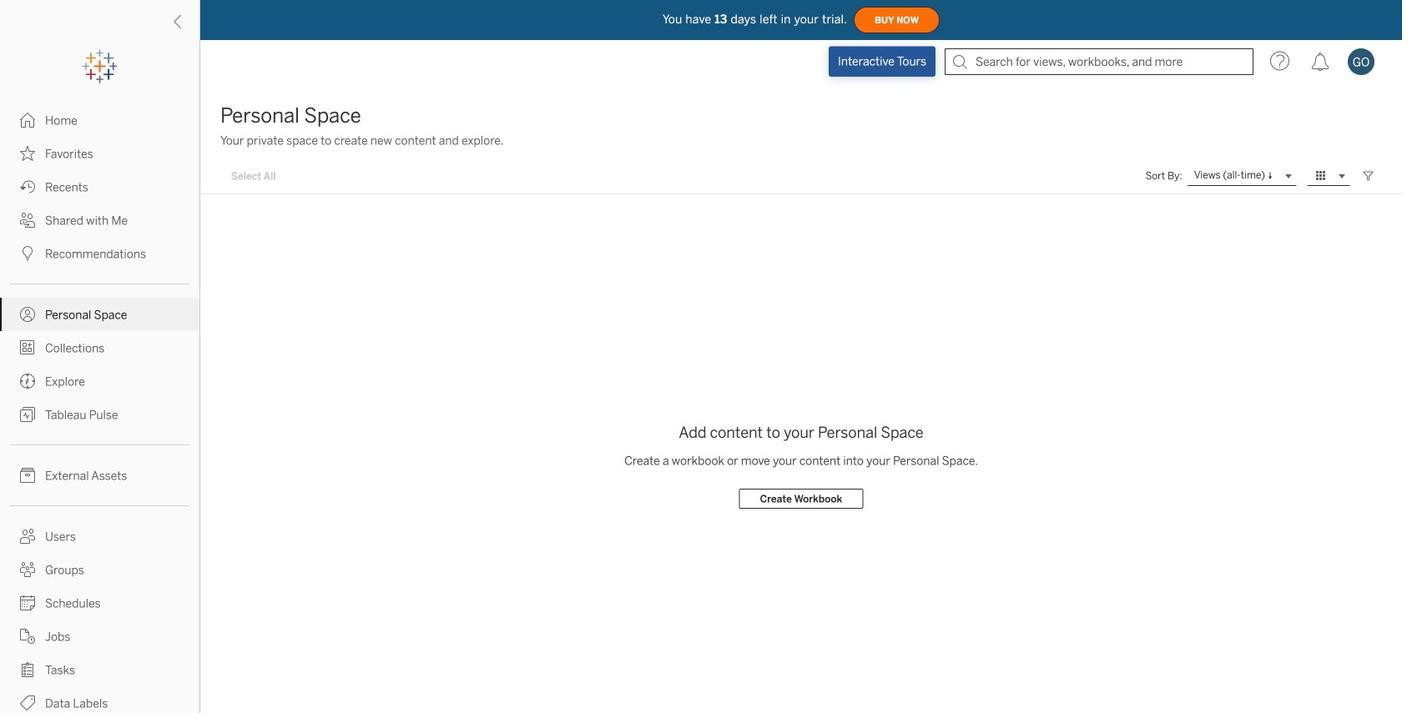 Task type: vqa. For each thing, say whether or not it's contained in the screenshot.
NAVIGATION PANEL element
yes



Task type: locate. For each thing, give the bounding box(es) containing it.
navigation panel element
[[0, 50, 199, 714]]

main navigation. press the up and down arrow keys to access links. element
[[0, 104, 199, 714]]

Search for views, workbooks, and more text field
[[945, 48, 1254, 75]]



Task type: describe. For each thing, give the bounding box(es) containing it.
grid view image
[[1314, 169, 1329, 184]]



